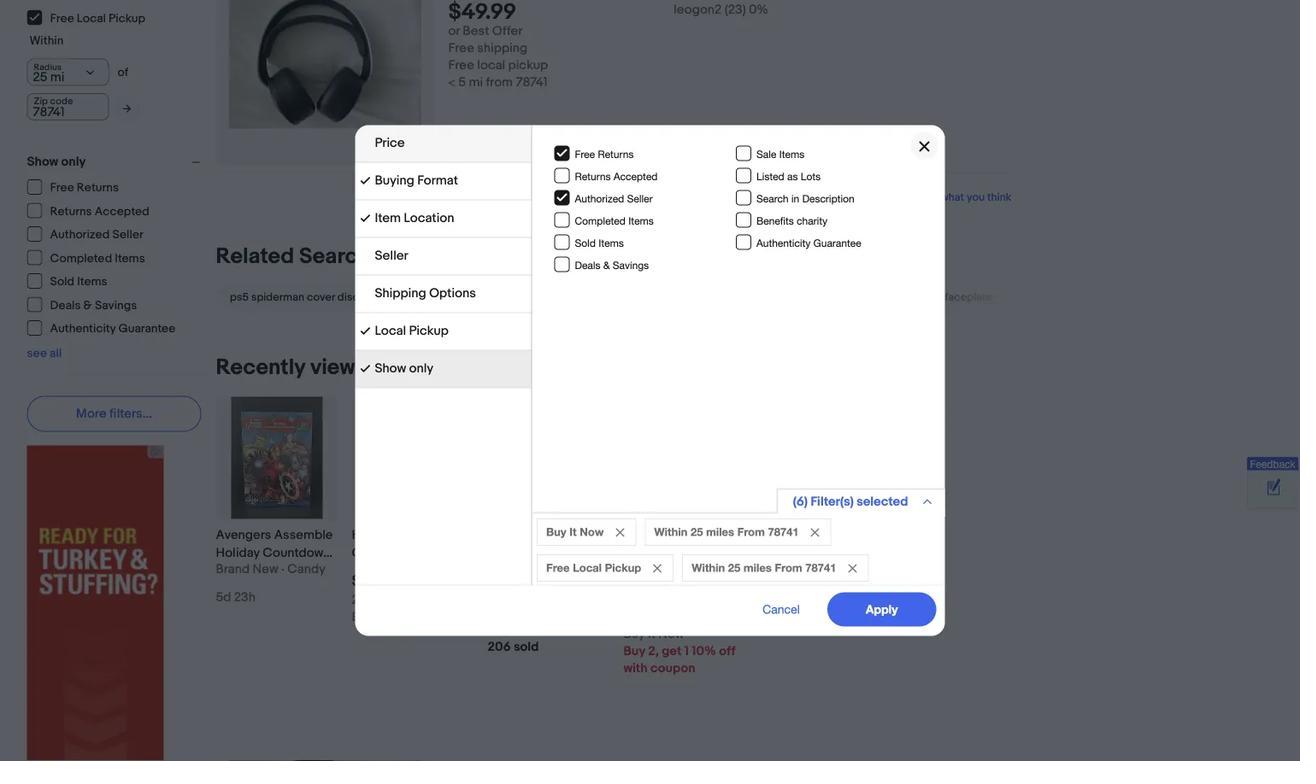 Task type: vqa. For each thing, say whether or not it's contained in the screenshot.
Pup
no



Task type: locate. For each thing, give the bounding box(es) containing it.
it inside buy it now 206 sold
[[512, 623, 520, 638]]

0 horizontal spatial or
[[448, 24, 460, 39]]

kellytoy up inch at the bottom of page
[[559, 562, 606, 577]]

items
[[386, 355, 442, 381]]

guarantee down charity
[[814, 237, 861, 249]]

see
[[27, 347, 47, 361]]

authenticity guarantee down charity
[[757, 237, 861, 249]]

1 vertical spatial kellytoy
[[559, 562, 606, 577]]

1 horizontal spatial authorized seller
[[575, 193, 653, 205]]

1 vertical spatial candy
[[274, 581, 312, 597]]

<
[[448, 75, 456, 90]]

3 spiderman from the left
[[868, 290, 921, 303]]

shipping
[[375, 286, 426, 301]]

local
[[477, 58, 505, 73]]

natural
[[704, 527, 746, 543]]

show for show only dropdown button on the top left of the page
[[27, 154, 58, 170]]

returns
[[598, 148, 634, 160], [575, 170, 611, 182], [77, 181, 119, 195], [50, 204, 92, 219]]

show
[[27, 154, 58, 170], [375, 361, 406, 377]]

1 horizontal spatial completed items
[[575, 215, 654, 227]]

remove filter - local pickup - free local pickup image
[[653, 564, 661, 573]]

pickup inside local pickup tab
[[409, 324, 449, 339]]

0 vertical spatial kellytoy
[[488, 545, 534, 561]]

pickup up gold
[[605, 561, 641, 575]]

only
[[61, 154, 86, 170], [409, 361, 434, 377]]

1 vertical spatial local
[[375, 324, 406, 339]]

None text field
[[27, 93, 109, 121]]

it down 7h
[[376, 610, 384, 625]]

shipping options
[[375, 286, 476, 301]]

deals & savings
[[575, 259, 649, 271], [50, 298, 137, 313]]

0 horizontal spatial guarantee
[[118, 322, 176, 336]]

in)
[[708, 562, 722, 577]]

authenticity guarantee inside authenticity guarantee 'link'
[[50, 322, 176, 336]]

advertisement region
[[27, 446, 164, 762]]

spiderman ps5 faceplate
[[868, 290, 992, 303]]

1 horizontal spatial in
[[792, 193, 800, 205]]

· for kellytoy
[[553, 562, 556, 577]]

1 horizontal spatial seller
[[375, 248, 408, 264]]

78741 left remove filter - item location - within 25 miles from 78741 icon
[[768, 525, 799, 539]]

buy inside buy it now 206 sold
[[488, 623, 509, 638]]

authenticity down the deals & savings link
[[50, 322, 116, 336]]

show only for show only 'tab'
[[375, 361, 434, 377]]

more filters...
[[76, 407, 152, 422]]

2 vertical spatial seller
[[375, 248, 408, 264]]

1 horizontal spatial or
[[682, 563, 693, 579]]

only down local pickup
[[409, 361, 434, 377]]

completed
[[575, 215, 626, 227], [50, 251, 112, 266]]

25 right in) on the bottom of the page
[[728, 561, 740, 575]]

digital
[[500, 290, 532, 303]]

within
[[29, 33, 64, 48], [654, 525, 687, 539], [691, 561, 725, 575]]

1 horizontal spatial deals
[[575, 259, 601, 271]]

0 vertical spatial accepted
[[614, 170, 658, 182]]

remove filter - local pickup - within 25 miles from 78741 image
[[848, 564, 857, 573]]

1 brand from the left
[[216, 562, 250, 577]]

tab list containing price
[[355, 125, 531, 389]]

or inside leogon2 (23) 0% or best offer free shipping free local pickup < 5 mi from 78741
[[448, 24, 460, 39]]

0 vertical spatial within 25 miles from 78741
[[654, 525, 799, 539]]

brand new · kellytoy · size:small (6-14 in)
[[488, 562, 722, 577]]

miles for remove filter - local pickup - within 25 miles from 78741 icon
[[743, 561, 771, 575]]

filter applied image left the item
[[360, 213, 371, 224]]

23h
[[234, 590, 256, 606]]

miles right yellow
[[743, 561, 771, 575]]

now left remove filter - buying format - buy it now image
[[579, 525, 603, 539]]

1/4 - 2 ct t.w. natural diamond studs in 14k white or yellow gold heading
[[624, 527, 746, 597]]

candy down countdown on the bottom
[[287, 562, 326, 577]]

description
[[802, 193, 855, 205]]

only inside show only 'tab'
[[409, 361, 434, 377]]

0 horizontal spatial cover
[[306, 290, 335, 303]]

1 new from the left
[[253, 562, 278, 577]]

1 vertical spatial 25
[[728, 561, 740, 575]]

78741
[[516, 75, 548, 90], [768, 525, 799, 539], [805, 561, 836, 575]]

1 horizontal spatial free returns
[[575, 148, 634, 160]]

within right -
[[654, 525, 687, 539]]

it up sold
[[512, 623, 520, 638]]

0 horizontal spatial brand
[[216, 562, 250, 577]]

leogon2
[[674, 2, 722, 18]]

0 horizontal spatial authenticity guarantee
[[50, 322, 176, 336]]

sold items
[[575, 237, 624, 249], [50, 275, 107, 289]]

you
[[967, 191, 985, 204]]

3 · from the left
[[609, 562, 612, 577]]

1 horizontal spatial authenticity guarantee
[[757, 237, 861, 249]]

2 spiderman from the left
[[393, 290, 446, 303]]

cancel
[[763, 603, 800, 617]]

buying format tab
[[355, 163, 531, 200]]

1 vertical spatial only
[[409, 361, 434, 377]]

2 horizontal spatial spiderman
[[868, 290, 921, 303]]

2 new from the left
[[524, 562, 550, 577]]

0 vertical spatial only
[[61, 154, 86, 170]]

miles
[[706, 525, 734, 539], [743, 561, 771, 575]]

sony playstation 5 pulse 3d wireless gaming headset ps5 - white (no dongle) image
[[229, 0, 421, 129]]

show inside 'tab'
[[375, 361, 406, 377]]

it for buy it now
[[569, 525, 576, 539]]

1 horizontal spatial ·
[[553, 562, 556, 577]]

filter applied image for item
[[360, 213, 371, 224]]

0 horizontal spatial authorized seller
[[50, 228, 143, 242]]

1 horizontal spatial &
[[603, 259, 610, 271]]

0 horizontal spatial 25
[[690, 525, 703, 539]]

2 cover from the left
[[470, 290, 498, 303]]

2 · from the left
[[553, 562, 556, 577]]

0 horizontal spatial accepted
[[95, 204, 150, 219]]

winnie
[[530, 563, 569, 579]]

candy down unopened
[[274, 581, 312, 597]]

disc
[[337, 290, 359, 303]]

christmas
[[352, 599, 423, 615]]

kellytoy
[[488, 545, 534, 561], [559, 562, 606, 577]]

1 horizontal spatial show only
[[375, 361, 434, 377]]

ps5 inside "spiderman ps5 faceplate" link
[[923, 290, 942, 303]]

0 horizontal spatial show only
[[27, 154, 86, 170]]

0 horizontal spatial ·
[[281, 562, 285, 577]]

kellytoy up disney on the left bottom of the page
[[488, 545, 534, 561]]

ps5 for spiderman ps5 faceplate
[[923, 290, 942, 303]]

within down studs
[[691, 561, 725, 575]]

2 ps5 from the left
[[448, 290, 467, 303]]

it inside $7.99 2d 7h buy it now
[[376, 610, 384, 625]]

0 horizontal spatial 78741
[[516, 75, 548, 90]]

1 horizontal spatial show
[[375, 361, 406, 377]]

1 horizontal spatial pickup
[[409, 324, 449, 339]]

0 vertical spatial returns accepted
[[575, 170, 658, 182]]

1 cover from the left
[[306, 290, 335, 303]]

25 up studs
[[690, 525, 703, 539]]

spiderman up local pickup
[[393, 290, 446, 303]]

marvel
[[216, 599, 255, 615]]

to
[[674, 576, 685, 590]]

1 horizontal spatial authorized
[[575, 193, 624, 205]]

buy inside $7.99 2d 7h buy it now
[[352, 610, 373, 625]]

spiderman down related
[[251, 290, 304, 303]]

it
[[569, 525, 576, 539], [376, 610, 384, 625], [512, 623, 520, 638], [648, 627, 656, 642]]

miles right t.w.
[[706, 525, 734, 539]]

2 horizontal spatial ps5
[[923, 290, 942, 303]]

pickup up of
[[109, 11, 145, 26]]

5d
[[216, 590, 231, 606]]

now inside buy it now buy 2, get 1 10% off with coupon
[[658, 627, 684, 642]]

78741 left remove filter - local pickup - within 25 miles from 78741 icon
[[805, 561, 836, 575]]

0 vertical spatial guarantee
[[814, 237, 861, 249]]

avengers assemble holiday countdown calendar unopened frankford candy marvel image
[[231, 397, 323, 519]]

0 horizontal spatial sold
[[50, 275, 74, 289]]

1 vertical spatial deals & savings
[[50, 298, 137, 313]]

now inside buy it now 206 sold
[[523, 623, 549, 638]]

ps5 up local pickup tab
[[448, 290, 467, 303]]

new
[[253, 562, 278, 577], [524, 562, 550, 577]]

1 horizontal spatial sold
[[575, 237, 596, 249]]

within 25 miles from 78741
[[654, 525, 799, 539], [691, 561, 836, 575]]

0 horizontal spatial pickup
[[109, 11, 145, 26]]

0 horizontal spatial seller
[[112, 228, 143, 242]]

spiderman ps5 faceplate link
[[854, 283, 1012, 311]]

1 horizontal spatial free local pickup
[[546, 561, 641, 575]]

1 vertical spatial miles
[[743, 561, 771, 575]]

ps5
[[230, 290, 248, 303], [448, 290, 467, 303], [923, 290, 942, 303]]

buy
[[546, 525, 566, 539], [352, 610, 373, 625], [488, 623, 509, 638], [624, 627, 645, 642], [624, 644, 645, 659]]

1 vertical spatial free local pickup
[[546, 561, 641, 575]]

1 horizontal spatial 25
[[728, 561, 740, 575]]

pooh
[[488, 581, 518, 597]]

brand for brand new · candy
[[216, 562, 250, 577]]

free local pickup link
[[27, 10, 146, 26]]

1 horizontal spatial cover
[[470, 290, 498, 303]]

within 25 miles from 78741 up cancel
[[691, 561, 836, 575]]

authenticity inside 'link'
[[50, 322, 116, 336]]

squishmallow kellytoy plush disney winnie the pooh tigger 8" inch nwt new
[[488, 527, 600, 615]]

1 vertical spatial 78741
[[768, 525, 799, 539]]

1 vertical spatial or
[[682, 563, 693, 579]]

1 filter applied image from the top
[[360, 213, 371, 224]]

spiderman for spiderman ps5 cover digital
[[393, 290, 446, 303]]

1 horizontal spatial completed
[[575, 215, 626, 227]]

authenticity down benefits at the right top of page
[[757, 237, 811, 249]]

cover left digital
[[470, 290, 498, 303]]

1 horizontal spatial brand
[[488, 562, 522, 577]]

0 vertical spatial in
[[792, 193, 800, 205]]

2 horizontal spatial seller
[[627, 193, 653, 205]]

2 horizontal spatial local
[[572, 561, 601, 575]]

show only down local pickup
[[375, 361, 434, 377]]

3 ps5 from the left
[[923, 290, 942, 303]]

1 vertical spatial accepted
[[95, 204, 150, 219]]

now for buy it now buy 2, get 1 10% off with coupon
[[658, 627, 684, 642]]

authenticity inside dialog
[[757, 237, 811, 249]]

0 horizontal spatial kellytoy
[[488, 545, 534, 561]]

#10
[[352, 581, 373, 597]]

0 horizontal spatial deals
[[50, 298, 81, 313]]

item location tab
[[355, 200, 531, 238]]

deals & savings inside dialog
[[575, 259, 649, 271]]

returns accepted
[[575, 170, 658, 182], [50, 204, 150, 219]]

1 ps5 from the left
[[230, 290, 248, 303]]

show only up free returns link
[[27, 154, 86, 170]]

it inside dialog
[[569, 525, 576, 539]]

1 vertical spatial guarantee
[[118, 322, 176, 336]]

benefits charity
[[757, 215, 828, 227]]

1 vertical spatial from
[[774, 561, 802, 575]]

1 horizontal spatial ps5
[[448, 290, 467, 303]]

size:small
[[615, 562, 675, 577]]

guarantee inside 'link'
[[118, 322, 176, 336]]

0 vertical spatial deals
[[575, 259, 601, 271]]

78741 for remove filter - item location - within 25 miles from 78741 icon
[[768, 525, 799, 539]]

from for remove filter - local pickup - within 25 miles from 78741 icon
[[774, 561, 802, 575]]

0 vertical spatial authenticity
[[757, 237, 811, 249]]

0 vertical spatial authenticity guarantee
[[757, 237, 861, 249]]

0 horizontal spatial miles
[[706, 525, 734, 539]]

avengers assemble holiday countdown calendar unopened frankford candy marvel heading
[[216, 527, 333, 615]]

0 horizontal spatial savings
[[95, 298, 137, 313]]

1 · from the left
[[281, 562, 285, 577]]

us
[[927, 191, 938, 204]]

now down series
[[387, 610, 413, 625]]

it up the
[[569, 525, 576, 539]]

0 horizontal spatial authenticity
[[50, 322, 116, 336]]

pickup down the 'shipping options'
[[409, 324, 449, 339]]

sold
[[575, 237, 596, 249], [50, 275, 74, 289]]

0 vertical spatial show only
[[27, 154, 86, 170]]

in up in) on the bottom of the page
[[715, 545, 726, 561]]

0 vertical spatial seller
[[627, 193, 653, 205]]

only up free returns link
[[61, 154, 86, 170]]

2 filter applied image from the top
[[360, 326, 371, 336]]

25
[[690, 525, 703, 539], [728, 561, 740, 575]]

0 vertical spatial authorized seller
[[575, 193, 653, 205]]

with
[[624, 661, 648, 676]]

now up sold
[[523, 623, 549, 638]]

dialog
[[0, 0, 1300, 762]]

in down the as
[[792, 193, 800, 205]]

1 horizontal spatial new
[[524, 562, 550, 577]]

1 vertical spatial completed
[[50, 251, 112, 266]]

0 vertical spatial sold items
[[575, 237, 624, 249]]

local inside tab
[[375, 324, 406, 339]]

2 vertical spatial 78741
[[805, 561, 836, 575]]

spiderman left faceplate
[[868, 290, 921, 303]]

the
[[572, 563, 593, 579]]

2 horizontal spatial pickup
[[605, 561, 641, 575]]

(2)
[[561, 579, 574, 594]]

2 horizontal spatial within
[[691, 561, 725, 575]]

free local pickup up of
[[50, 11, 145, 26]]

tab list
[[355, 125, 531, 389]]

brand down holiday
[[216, 562, 250, 577]]

show for show only 'tab'
[[375, 361, 406, 377]]

authenticity
[[757, 237, 811, 249], [50, 322, 116, 336]]

only for show only 'tab'
[[409, 361, 434, 377]]

candy inside avengers assemble holiday countdown calendar unopened frankford candy marvel
[[274, 581, 312, 597]]

filter applied image left items
[[360, 364, 371, 374]]

cover for digital
[[470, 290, 498, 303]]

ps5 inside ps5 spiderman cover disc link
[[230, 290, 248, 303]]

ps5 down related
[[230, 290, 248, 303]]

show only for show only dropdown button on the top left of the page
[[27, 154, 86, 170]]

1 horizontal spatial miles
[[743, 561, 771, 575]]

ps5 inside 'spiderman ps5 cover digital' link
[[448, 290, 467, 303]]

7h
[[370, 593, 384, 608]]

or
[[448, 24, 460, 39], [682, 563, 693, 579]]

within 25 miles from 78741 up studs
[[654, 525, 799, 539]]

candy
[[287, 562, 326, 577], [274, 581, 312, 597]]

0 horizontal spatial ps5
[[230, 290, 248, 303]]

ps5 for spiderman ps5 cover digital
[[448, 290, 467, 303]]

guarantee down the deals & savings link
[[118, 322, 176, 336]]

authenticity guarantee inside dialog
[[757, 237, 861, 249]]

squishmallow kellytoy plush disney winnie the pooh tigger 8" inch nwt new image
[[492, 397, 605, 519]]

cover for disc
[[306, 290, 335, 303]]

authenticity guarantee
[[757, 237, 861, 249], [50, 322, 176, 336]]

1 horizontal spatial 78741
[[768, 525, 799, 539]]

brand up pooh
[[488, 562, 522, 577]]

authenticity guarantee down the deals & savings link
[[50, 322, 176, 336]]

buy inside dialog
[[546, 525, 566, 539]]

filter applied image inside show only 'tab'
[[360, 364, 371, 374]]

charity
[[797, 215, 828, 227]]

0 vertical spatial 25
[[690, 525, 703, 539]]

brand new · candy
[[216, 562, 326, 577]]

1 vertical spatial &
[[83, 298, 92, 313]]

see all
[[27, 347, 62, 361]]

0 horizontal spatial from
[[737, 525, 765, 539]]

0 vertical spatial miles
[[706, 525, 734, 539]]

ps5 left faceplate
[[923, 290, 942, 303]]

·
[[281, 562, 285, 577], [553, 562, 556, 577], [609, 562, 612, 577]]

2 brand from the left
[[488, 562, 522, 577]]

deals
[[575, 259, 601, 271], [50, 298, 81, 313]]

filter applied image inside item location tab
[[360, 213, 371, 224]]

apply within filter image
[[123, 103, 131, 114]]

remove filter - item location - within 25 miles from 78741 image
[[811, 528, 819, 537]]

it up 2,
[[648, 627, 656, 642]]

seller
[[627, 193, 653, 205], [112, 228, 143, 242], [375, 248, 408, 264]]

recently viewed items
[[216, 355, 442, 381]]

5
[[458, 75, 466, 90]]

now up get
[[658, 627, 684, 642]]

buy for buy it now
[[546, 525, 566, 539]]

buy it now
[[546, 525, 603, 539]]

savings
[[613, 259, 649, 271], [95, 298, 137, 313]]

it inside buy it now buy 2, get 1 10% off with coupon
[[648, 627, 656, 642]]

1 horizontal spatial spiderman
[[393, 290, 446, 303]]

now
[[579, 525, 603, 539], [387, 610, 413, 625], [523, 623, 549, 638], [658, 627, 684, 642]]

0 vertical spatial free local pickup
[[50, 11, 145, 26]]

8"
[[560, 581, 572, 597]]

1 vertical spatial seller
[[112, 228, 143, 242]]

78741 down pickup
[[516, 75, 548, 90]]

filter applied image for show
[[360, 364, 371, 374]]

1 horizontal spatial from
[[774, 561, 802, 575]]

filter applied image
[[360, 213, 371, 224], [360, 326, 371, 336], [360, 364, 371, 374]]

0 vertical spatial sold
[[575, 237, 596, 249]]

hallmark crayola bright sledding colors #10 series 1998 christmas ornaments heading
[[352, 527, 468, 633]]

offer
[[492, 24, 523, 39]]

show down local pickup
[[375, 361, 406, 377]]

filter applied image inside local pickup tab
[[360, 326, 371, 336]]

1 horizontal spatial only
[[409, 361, 434, 377]]

within down free local pickup link
[[29, 33, 64, 48]]

tell
[[907, 191, 924, 204]]

free local pickup up inch at the bottom of page
[[546, 561, 641, 575]]

inch
[[575, 581, 600, 597]]

filter applied image up the viewed
[[360, 326, 371, 336]]

3 filter applied image from the top
[[360, 364, 371, 374]]

show only inside 'tab'
[[375, 361, 434, 377]]

show up free returns link
[[27, 154, 58, 170]]

plush
[[537, 545, 568, 561]]

filters...
[[109, 407, 152, 422]]

1
[[685, 644, 689, 659]]

cover left disc
[[306, 290, 335, 303]]

related
[[216, 243, 294, 270]]

authorized inside dialog
[[575, 193, 624, 205]]



Task type: describe. For each thing, give the bounding box(es) containing it.
squishmallow kellytoy plush disney winnie the pooh tigger 8" inch nwt new link
[[488, 526, 610, 615]]

1 horizontal spatial sold items
[[575, 237, 624, 249]]

0%
[[749, 2, 768, 18]]

related searches
[[216, 243, 393, 270]]

what
[[941, 191, 964, 204]]

25 for remove filter - item location - within 25 miles from 78741 icon
[[690, 525, 703, 539]]

hallmark
[[352, 527, 418, 543]]

authorized seller link
[[27, 227, 144, 242]]

1 horizontal spatial savings
[[613, 259, 649, 271]]

now inside $7.99 2d 7h buy it now
[[387, 610, 413, 625]]

1/4 - 2 ct t.w. natural diamond studs in 14k white or yellow gold link
[[624, 526, 746, 597]]

buy for buy it now 206 sold
[[488, 623, 509, 638]]

within for remove filter - item location - within 25 miles from 78741 icon
[[654, 525, 687, 539]]

0 horizontal spatial deals & savings
[[50, 298, 137, 313]]

filter(s)
[[811, 495, 854, 510]]

faceplate
[[945, 290, 992, 303]]

spiderman ps5 cover digital link
[[379, 283, 552, 311]]

within 25 miles from 78741 for remove filter - local pickup - within 25 miles from 78741 icon
[[691, 561, 836, 575]]

78741 for remove filter - local pickup - within 25 miles from 78741 icon
[[805, 561, 836, 575]]

deals & savings link
[[27, 297, 138, 313]]

diamond
[[624, 545, 676, 561]]

1 vertical spatial completed items
[[50, 251, 145, 266]]

dialog containing price
[[0, 0, 1300, 762]]

1/4 - 2 ct t.w. natural diamond studs in 14k white or yellow gold image
[[624, 397, 746, 519]]

squishmallow
[[488, 527, 568, 543]]

2
[[652, 527, 659, 543]]

(23)
[[725, 2, 746, 18]]

pickup inside free local pickup link
[[109, 11, 145, 26]]

authenticity guarantee link
[[27, 321, 176, 336]]

listed
[[757, 170, 785, 182]]

1 spiderman from the left
[[251, 290, 304, 303]]

authorized seller inside dialog
[[575, 193, 653, 205]]

(6) filter(s) selected button
[[777, 489, 945, 514]]

tell us what you think
[[907, 191, 1012, 204]]

accepted inside the returns accepted link
[[95, 204, 150, 219]]

series
[[375, 581, 416, 597]]

· for candy
[[281, 562, 285, 577]]

viewed
[[310, 355, 382, 381]]

now for buy it now
[[579, 525, 603, 539]]

unopened
[[272, 563, 333, 579]]

it for buy it now buy 2, get 1 10% off with coupon
[[648, 627, 656, 642]]

2 vertical spatial local
[[572, 561, 601, 575]]

0 vertical spatial free returns
[[575, 148, 634, 160]]

1 horizontal spatial kellytoy
[[559, 562, 606, 577]]

1 vertical spatial sold
[[50, 275, 74, 289]]

searches
[[299, 243, 393, 270]]

crayola
[[352, 545, 411, 561]]

buying format
[[375, 173, 458, 189]]

avengers
[[216, 527, 271, 543]]

t.w.
[[679, 527, 701, 543]]

filter applied image for local
[[360, 326, 371, 336]]

as
[[787, 170, 798, 182]]

buy it now 206 sold
[[488, 623, 549, 655]]

sale items
[[757, 148, 805, 160]]

think
[[987, 191, 1012, 204]]

new for kellytoy
[[524, 562, 550, 577]]

lots
[[801, 170, 821, 182]]

gold
[[624, 581, 653, 597]]

squishmallow kellytoy plush disney winnie the pooh tigger 8" inch nwt new heading
[[488, 527, 600, 615]]

78741 inside leogon2 (23) 0% or best offer free shipping free local pickup < 5 mi from 78741
[[516, 75, 548, 90]]

$7.99
[[352, 572, 390, 591]]

0 vertical spatial completed items
[[575, 215, 654, 227]]

(6) filter(s) selected
[[793, 495, 908, 510]]

apply button
[[827, 593, 937, 627]]

or inside 1/4 - 2 ct t.w. natural diamond studs in 14k white or yellow gold
[[682, 563, 693, 579]]

within 25 miles from 78741 for remove filter - item location - within 25 miles from 78741 icon
[[654, 525, 799, 539]]

spiderman for spiderman ps5 faceplate
[[868, 290, 921, 303]]

1 vertical spatial free returns
[[50, 181, 119, 195]]

format
[[417, 173, 458, 189]]

1 vertical spatial deals
[[50, 298, 81, 313]]

5d 23h
[[216, 590, 256, 606]]

cancel button
[[744, 593, 819, 627]]

miles for remove filter - item location - within 25 miles from 78741 icon
[[706, 525, 734, 539]]

local pickup
[[375, 324, 449, 339]]

1 vertical spatial savings
[[95, 298, 137, 313]]

bright
[[414, 545, 459, 561]]

tigger
[[520, 581, 558, 597]]

local pickup tab
[[355, 313, 531, 351]]

coupon
[[651, 661, 695, 676]]

holiday
[[216, 545, 260, 561]]

apply
[[866, 603, 898, 617]]

assemble
[[274, 527, 333, 543]]

ps5 spiderman cover disc link
[[216, 283, 379, 311]]

spiderman ps5 cover digital
[[393, 290, 532, 303]]

kellytoy inside squishmallow kellytoy plush disney winnie the pooh tigger 8" inch nwt new
[[488, 545, 534, 561]]

sold items link
[[27, 274, 108, 289]]

remove filter - buying format - buy it now image
[[615, 528, 624, 537]]

accepted inside dialog
[[614, 170, 658, 182]]

ct
[[662, 527, 676, 543]]

0 vertical spatial within
[[29, 33, 64, 48]]

in inside 1/4 - 2 ct t.w. natural diamond studs in 14k white or yellow gold
[[715, 545, 726, 561]]

2,
[[648, 644, 659, 659]]

avengers assemble holiday countdown calendar unopened frankford candy marvel link
[[216, 526, 338, 615]]

filter applied image
[[360, 176, 371, 186]]

0 horizontal spatial authorized
[[50, 228, 110, 242]]

hallmark crayola bright sledding colors #10 series 1998 christmas ornaments
[[352, 527, 468, 633]]

within for remove filter - local pickup - within 25 miles from 78741 icon
[[691, 561, 725, 575]]

buy it now buy 2, get 1 10% off with coupon
[[624, 627, 735, 676]]

free returns link
[[27, 180, 120, 195]]

studs
[[679, 545, 713, 561]]

only for show only dropdown button on the top left of the page
[[61, 154, 86, 170]]

listed as lots
[[757, 170, 821, 182]]

price
[[375, 136, 405, 151]]

25 for remove filter - local pickup - within 25 miles from 78741 icon
[[728, 561, 740, 575]]

1/4 - 2 ct t.w. natural diamond studs in 14k white or yellow gold
[[624, 527, 746, 597]]

10%
[[692, 644, 716, 659]]

selected
[[857, 495, 908, 510]]

from for remove filter - item location - within 25 miles from 78741 icon
[[737, 525, 765, 539]]

14k
[[624, 563, 642, 579]]

14
[[693, 562, 705, 577]]

ornaments
[[352, 617, 429, 633]]

-
[[644, 527, 649, 543]]

countdown
[[263, 545, 330, 561]]

0 horizontal spatial local
[[77, 11, 106, 26]]

0 vertical spatial candy
[[287, 562, 326, 577]]

0 horizontal spatial sold items
[[50, 275, 107, 289]]

sledding
[[352, 563, 413, 579]]

$79.99 to
[[624, 572, 685, 591]]

1/4
[[624, 527, 641, 543]]

recently
[[216, 355, 305, 381]]

it for buy it now 206 sold
[[512, 623, 520, 638]]

show only tab
[[355, 351, 531, 389]]

off
[[719, 644, 735, 659]]

best
[[463, 24, 489, 39]]

0 horizontal spatial &
[[83, 298, 92, 313]]

2d
[[352, 593, 367, 608]]

from
[[486, 75, 513, 90]]

sold
[[514, 640, 539, 655]]

1998
[[419, 581, 446, 597]]

options
[[429, 286, 476, 301]]

white
[[645, 563, 679, 579]]

now for buy it now 206 sold
[[523, 623, 549, 638]]

shipping
[[477, 41, 528, 56]]

206
[[488, 640, 511, 655]]

1 vertical spatial returns accepted
[[50, 204, 150, 219]]

see all button
[[27, 347, 62, 361]]

search in description
[[757, 193, 855, 205]]

1 horizontal spatial returns accepted
[[575, 170, 658, 182]]

brand for brand new · kellytoy · size:small (6-14 in)
[[488, 562, 522, 577]]

get
[[662, 644, 682, 659]]

buy for buy it now buy 2, get 1 10% off with coupon
[[624, 627, 645, 642]]

new for candy
[[253, 562, 278, 577]]



